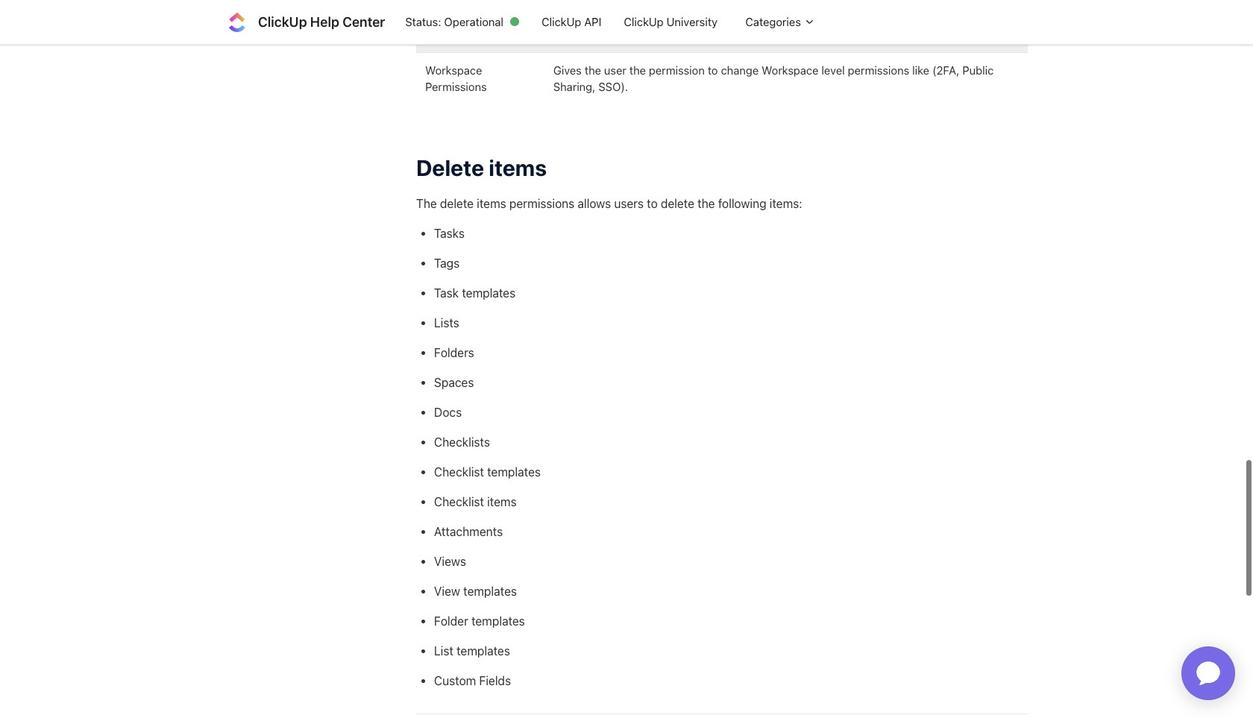 Task type: locate. For each thing, give the bounding box(es) containing it.
workspace
[[425, 0, 482, 12], [425, 63, 482, 77], [762, 63, 819, 77]]

0 vertical spatial checklist
[[434, 466, 484, 479]]

gives the user the permission to change workspace level permissions like (2fa, public sharing, sso).
[[554, 63, 994, 93]]

status: operational
[[406, 15, 504, 29]]

attachments
[[434, 525, 503, 539]]

view templates
[[434, 585, 517, 598]]

clickup for clickup help center
[[258, 14, 307, 30]]

0 vertical spatial items
[[489, 154, 547, 180]]

clickup university link
[[613, 8, 729, 36]]

workspace up status: operational
[[425, 0, 482, 12]]

checklist
[[434, 466, 484, 479], [434, 495, 484, 509]]

workspace left level
[[762, 63, 819, 77]]

1 horizontal spatial permissions
[[848, 63, 910, 77]]

workspace inside workspace permissions
[[425, 63, 482, 77]]

checklist down "checklists"
[[434, 466, 484, 479]]

1 horizontal spatial clickup
[[542, 15, 582, 29]]

workspace inside workspace integrations
[[425, 0, 482, 12]]

permissions left like
[[848, 63, 910, 77]]

items:
[[770, 197, 803, 210]]

items down delete items
[[477, 197, 507, 210]]

checklist for checklist templates
[[434, 466, 484, 479]]

delete right the
[[440, 197, 474, 210]]

clickup for clickup university
[[624, 15, 664, 29]]

checklist up attachments
[[434, 495, 484, 509]]

1 vertical spatial to
[[647, 197, 658, 210]]

0 horizontal spatial clickup
[[258, 14, 307, 30]]

clickup left "api"
[[542, 15, 582, 29]]

2 horizontal spatial clickup
[[624, 15, 664, 29]]

templates for task templates
[[462, 286, 516, 300]]

items right the delete
[[489, 154, 547, 180]]

change
[[721, 63, 759, 77]]

lists
[[434, 316, 460, 330]]

permission
[[649, 63, 705, 77]]

items
[[489, 154, 547, 180], [477, 197, 507, 210], [487, 495, 517, 509]]

1 vertical spatial checklist
[[434, 495, 484, 509]]

permissions
[[425, 80, 487, 93]]

0 horizontal spatial to
[[647, 197, 658, 210]]

clickup university
[[624, 15, 718, 29]]

clickup
[[258, 14, 307, 30], [542, 15, 582, 29], [624, 15, 664, 29]]

items down the checklist templates
[[487, 495, 517, 509]]

categories button
[[729, 8, 821, 36]]

0 horizontal spatial delete
[[440, 197, 474, 210]]

permissions
[[848, 63, 910, 77], [510, 197, 575, 210]]

level
[[822, 63, 845, 77]]

1 horizontal spatial delete
[[661, 197, 695, 210]]

to right the users
[[647, 197, 658, 210]]

workspace for workspace integrations
[[425, 0, 482, 12]]

(2fa,
[[933, 63, 960, 77]]

templates
[[462, 286, 516, 300], [487, 466, 541, 479], [464, 585, 517, 598], [472, 615, 525, 628], [457, 645, 510, 658]]

application
[[1164, 629, 1254, 719]]

1 horizontal spatial the
[[630, 63, 646, 77]]

2 vertical spatial items
[[487, 495, 517, 509]]

templates up checklist items
[[487, 466, 541, 479]]

delete
[[440, 197, 474, 210], [661, 197, 695, 210]]

workspace up permissions
[[425, 63, 482, 77]]

allows
[[578, 197, 611, 210]]

0 horizontal spatial permissions
[[510, 197, 575, 210]]

permissions left allows
[[510, 197, 575, 210]]

checklist templates
[[434, 466, 541, 479]]

folders
[[434, 346, 475, 360]]

folder
[[434, 615, 469, 628]]

university
[[667, 15, 718, 29]]

1 checklist from the top
[[434, 466, 484, 479]]

the delete items permissions allows users to delete the following items:
[[416, 197, 803, 210]]

the left following on the top
[[698, 197, 715, 210]]

2 horizontal spatial the
[[698, 197, 715, 210]]

to left change
[[708, 63, 718, 77]]

2 checklist from the top
[[434, 495, 484, 509]]

clickup help center
[[258, 14, 385, 30]]

templates up folder templates
[[464, 585, 517, 598]]

workspace for workspace permissions
[[425, 63, 482, 77]]

integrations
[[425, 16, 486, 29]]

1 horizontal spatial to
[[708, 63, 718, 77]]

the
[[416, 197, 437, 210]]

0 vertical spatial to
[[708, 63, 718, 77]]

the left user
[[585, 63, 602, 77]]

1 vertical spatial permissions
[[510, 197, 575, 210]]

templates down 'view templates'
[[472, 615, 525, 628]]

1 vertical spatial items
[[477, 197, 507, 210]]

the
[[585, 63, 602, 77], [630, 63, 646, 77], [698, 197, 715, 210]]

sharing,
[[554, 80, 596, 93]]

following
[[719, 197, 767, 210]]

to
[[708, 63, 718, 77], [647, 197, 658, 210]]

folder templates
[[434, 615, 525, 628]]

public
[[963, 63, 994, 77]]

templates for checklist templates
[[487, 466, 541, 479]]

templates for folder templates
[[472, 615, 525, 628]]

clickup for clickup api
[[542, 15, 582, 29]]

templates down folder templates
[[457, 645, 510, 658]]

api
[[585, 15, 602, 29]]

0 vertical spatial permissions
[[848, 63, 910, 77]]

clickup left help
[[258, 14, 307, 30]]

clickup help center link
[[225, 10, 394, 34]]

templates right "task"
[[462, 286, 516, 300]]

sso).
[[599, 80, 628, 93]]

the right user
[[630, 63, 646, 77]]

delete right the users
[[661, 197, 695, 210]]

clickup help help center home page image
[[225, 10, 249, 34]]

clickup left university
[[624, 15, 664, 29]]



Task type: vqa. For each thing, say whether or not it's contained in the screenshot.
the University at the right of page
yes



Task type: describe. For each thing, give the bounding box(es) containing it.
task
[[434, 286, 459, 300]]

views
[[434, 555, 466, 569]]

docs
[[434, 406, 462, 419]]

items for delete
[[489, 154, 547, 180]]

custom fields
[[434, 675, 511, 688]]

permissions inside gives the user the permission to change workspace level permissions like (2fa, public sharing, sso).
[[848, 63, 910, 77]]

custom
[[434, 675, 476, 688]]

checklists
[[434, 436, 490, 449]]

templates for view templates
[[464, 585, 517, 598]]

tasks
[[434, 227, 465, 240]]

checklist items
[[434, 495, 517, 509]]

checklist for checklist items
[[434, 495, 484, 509]]

user
[[604, 63, 627, 77]]

spaces
[[434, 376, 474, 389]]

categories
[[746, 15, 804, 29]]

workspace permissions
[[425, 63, 487, 93]]

list
[[434, 645, 454, 658]]

help
[[310, 14, 340, 30]]

users
[[615, 197, 644, 210]]

delete items
[[416, 154, 547, 180]]

items for checklist
[[487, 495, 517, 509]]

fields
[[480, 675, 511, 688]]

tags
[[434, 257, 460, 270]]

to inside gives the user the permission to change workspace level permissions like (2fa, public sharing, sso).
[[708, 63, 718, 77]]

templates for list templates
[[457, 645, 510, 658]]

task templates
[[434, 286, 516, 300]]

1 delete from the left
[[440, 197, 474, 210]]

status:
[[406, 15, 441, 29]]

clickup api
[[542, 15, 602, 29]]

view
[[434, 585, 461, 598]]

like
[[913, 63, 930, 77]]

workspace integrations
[[425, 0, 486, 29]]

list templates
[[434, 645, 510, 658]]

center
[[343, 14, 385, 30]]

workspace inside gives the user the permission to change workspace level permissions like (2fa, public sharing, sso).
[[762, 63, 819, 77]]

gives
[[554, 63, 582, 77]]

operational
[[444, 15, 504, 29]]

0 horizontal spatial the
[[585, 63, 602, 77]]

delete
[[416, 154, 484, 180]]

2 delete from the left
[[661, 197, 695, 210]]

clickup api link
[[531, 8, 613, 36]]



